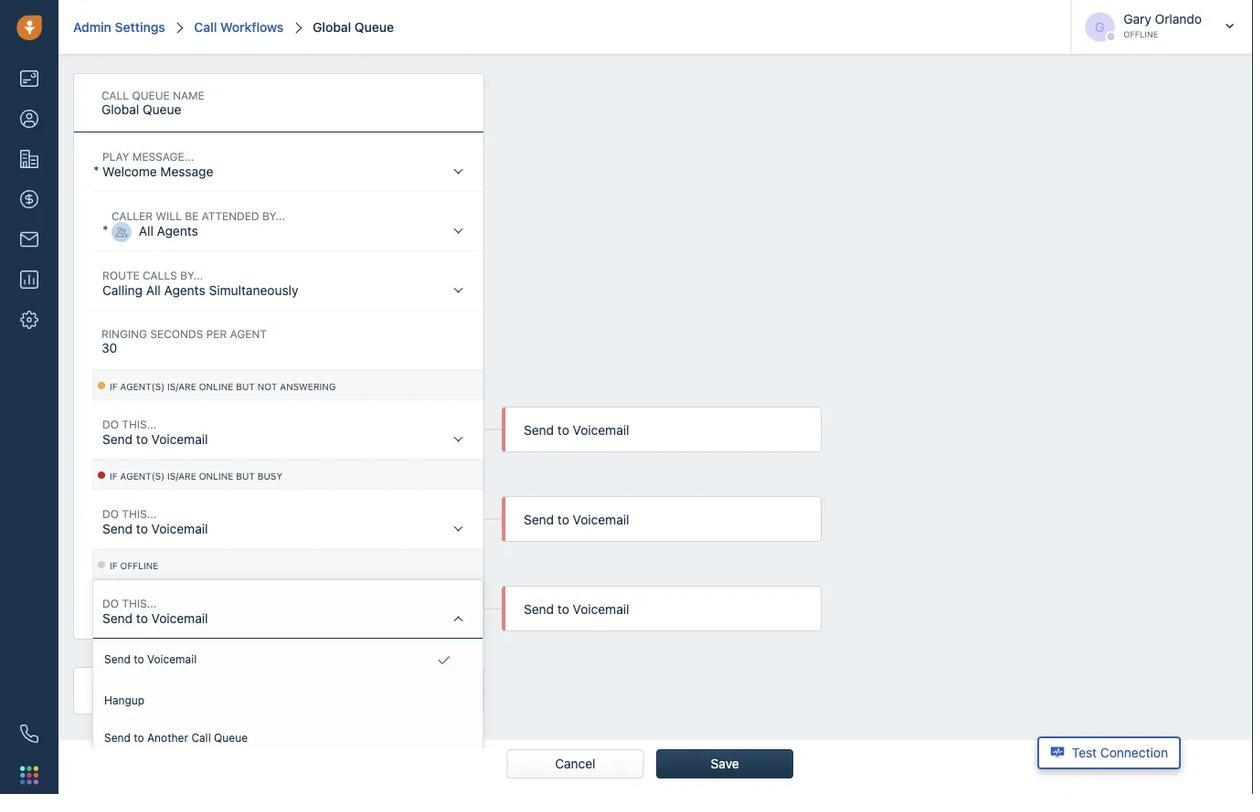 Task type: describe. For each thing, give the bounding box(es) containing it.
to inside dropdown button
[[136, 611, 148, 626]]

is/are for if agent(s)  is/are online but busy
[[167, 471, 196, 482]]

all inside button
[[139, 223, 153, 238]]

another
[[147, 731, 188, 744]]

3 if from the top
[[110, 561, 118, 572]]

freshworks switcher image
[[20, 767, 38, 785]]

send inside option
[[104, 653, 131, 666]]

voicemail inside option
[[147, 653, 197, 666]]

but for busy
[[236, 471, 255, 482]]

g
[[1096, 19, 1105, 34]]

answering
[[280, 382, 336, 392]]

online for busy
[[199, 471, 233, 482]]

phone image
[[20, 725, 38, 743]]

0 vertical spatial call
[[194, 19, 217, 34]]

if for if agent(s)  is/are online but busy
[[110, 471, 118, 482]]

gary orlando offline
[[1124, 11, 1203, 39]]

welcome
[[102, 164, 157, 179]]

cancel
[[555, 757, 596, 772]]

not
[[258, 382, 277, 392]]

if agent(s)  is/are online but busy
[[110, 471, 283, 482]]

test connection
[[1073, 746, 1169, 761]]

online for not
[[199, 382, 233, 392]]

workflows
[[220, 19, 284, 34]]

queue for global
[[355, 19, 394, 34]]

list box containing send to voicemail
[[93, 639, 483, 786]]

2 vertical spatial queue
[[214, 731, 248, 744]]

1 send to voicemail button from the top
[[93, 401, 483, 460]]

all agents button
[[102, 193, 483, 251]]

queue for wait
[[144, 686, 183, 701]]

send to another call queue
[[104, 731, 248, 744]]

save
[[711, 757, 740, 772]]



Task type: locate. For each thing, give the bounding box(es) containing it.
online
[[199, 382, 233, 392], [199, 471, 233, 482]]

0 vertical spatial *
[[93, 163, 99, 178]]

if agent(s) is/are online but not answering
[[110, 382, 336, 392]]

tick image
[[438, 650, 450, 672]]

0 vertical spatial all
[[139, 223, 153, 238]]

2 agent(s) from the top
[[120, 471, 165, 482]]

send to voicemail button
[[93, 581, 483, 639]]

0 horizontal spatial queue
[[144, 686, 183, 701]]

send to voicemail option
[[97, 643, 479, 680]]

1 vertical spatial agents
[[164, 283, 205, 298]]

0 vertical spatial queue
[[355, 19, 394, 34]]

2 but from the top
[[236, 471, 255, 482]]

agents
[[157, 223, 198, 238], [164, 283, 205, 298]]

0 horizontal spatial *
[[93, 163, 99, 178]]

online left the busy
[[199, 471, 233, 482]]

global
[[313, 19, 351, 34]]

send to voicemail button down the busy
[[93, 491, 483, 550]]

all right calling
[[146, 283, 161, 298]]

settings
[[115, 19, 165, 34], [186, 686, 235, 701]]

*
[[93, 163, 99, 178], [102, 223, 108, 238]]

0 vertical spatial agents
[[157, 223, 198, 238]]

if for if agent(s) is/are online but not answering
[[110, 382, 118, 392]]

online left the not
[[199, 382, 233, 392]]

0 vertical spatial is/are
[[167, 382, 196, 392]]

admin
[[73, 19, 111, 34]]

1 vertical spatial send to voicemail button
[[93, 491, 483, 550]]

0 vertical spatial send to voicemail button
[[93, 401, 483, 460]]

1 but from the top
[[236, 382, 255, 392]]

2 if from the top
[[110, 471, 118, 482]]

all right group icon
[[139, 223, 153, 238]]

orlando
[[1156, 11, 1203, 27]]

agent(s) for if agent(s) is/are online but not answering
[[120, 382, 165, 392]]

agent(s) for if agent(s)  is/are online but busy
[[120, 471, 165, 482]]

welcome message
[[102, 164, 213, 179]]

1 horizontal spatial settings
[[186, 686, 235, 701]]

1 vertical spatial is/are
[[167, 471, 196, 482]]

welcome message button
[[93, 134, 483, 192]]

gary
[[1124, 11, 1152, 27]]

call left workflows
[[194, 19, 217, 34]]

but left the not
[[236, 382, 255, 392]]

to inside option
[[134, 653, 144, 666]]

1 is/are from the top
[[167, 382, 196, 392]]

2 online from the top
[[199, 471, 233, 482]]

calling all agents simultaneously
[[102, 283, 299, 298]]

settings up send to another call queue
[[186, 686, 235, 701]]

1 vertical spatial if
[[110, 471, 118, 482]]

send to voicemail button
[[93, 401, 483, 460], [93, 491, 483, 550]]

queue right global
[[355, 19, 394, 34]]

agents right group icon
[[157, 223, 198, 238]]

if offline
[[110, 561, 158, 572]]

1 vertical spatial agent(s)
[[120, 471, 165, 482]]

calling
[[102, 283, 143, 298]]

send to voicemail inside dropdown button
[[102, 611, 208, 626]]

0 vertical spatial settings
[[115, 19, 165, 34]]

send inside dropdown button
[[102, 611, 133, 626]]

1 vertical spatial call
[[191, 731, 211, 744]]

queue right wait
[[144, 686, 183, 701]]

all
[[139, 223, 153, 238], [146, 283, 161, 298]]

group image
[[112, 222, 132, 242]]

call
[[194, 19, 217, 34], [191, 731, 211, 744]]

agents down all agents
[[164, 283, 205, 298]]

settings right admin
[[115, 19, 165, 34]]

call right another
[[191, 731, 211, 744]]

0 horizontal spatial settings
[[115, 19, 165, 34]]

call workflows
[[194, 19, 284, 34]]

1 horizontal spatial queue
[[214, 731, 248, 744]]

0 vertical spatial online
[[199, 382, 233, 392]]

* for welcome message button
[[93, 163, 99, 178]]

offline
[[120, 561, 158, 572]]

send
[[524, 423, 554, 438], [102, 432, 133, 447], [524, 513, 554, 528], [102, 521, 133, 536], [524, 602, 554, 617], [102, 611, 133, 626], [104, 653, 131, 666], [104, 731, 131, 744]]

voicemail
[[573, 423, 630, 438], [151, 432, 208, 447], [573, 513, 630, 528], [151, 521, 208, 536], [573, 602, 630, 617], [151, 611, 208, 626], [147, 653, 197, 666]]

wait queue settings
[[114, 686, 235, 701]]

offline
[[1124, 30, 1159, 39]]

1 agent(s) from the top
[[120, 382, 165, 392]]

1 vertical spatial settings
[[186, 686, 235, 701]]

1 if from the top
[[110, 382, 118, 392]]

is/are for if agent(s) is/are online but not answering
[[167, 382, 196, 392]]

1 online from the top
[[199, 382, 233, 392]]

but left the busy
[[236, 471, 255, 482]]

voicemail inside dropdown button
[[151, 611, 208, 626]]

0 vertical spatial but
[[236, 382, 255, 392]]

connection
[[1101, 746, 1169, 761]]

1 horizontal spatial *
[[102, 223, 108, 238]]

1 vertical spatial online
[[199, 471, 233, 482]]

* left welcome
[[93, 163, 99, 178]]

but
[[236, 382, 255, 392], [236, 471, 255, 482]]

admin settings
[[73, 19, 165, 34]]

None field
[[92, 87, 409, 131], [92, 326, 484, 369], [92, 87, 409, 131], [92, 326, 484, 369]]

0 vertical spatial agent(s)
[[120, 382, 165, 392]]

test
[[1073, 746, 1097, 761]]

all agents
[[139, 223, 198, 238]]

1 vertical spatial *
[[102, 223, 108, 238]]

is/are left the busy
[[167, 471, 196, 482]]

admin settings link
[[73, 19, 165, 34]]

* left group icon
[[102, 223, 108, 238]]

agent(s)
[[120, 382, 165, 392], [120, 471, 165, 482]]

* for all agents button
[[102, 223, 108, 238]]

phone element
[[11, 716, 48, 753]]

global queue
[[313, 19, 394, 34]]

0 vertical spatial if
[[110, 382, 118, 392]]

call workflows link
[[191, 19, 284, 34]]

2 horizontal spatial queue
[[355, 19, 394, 34]]

queue
[[355, 19, 394, 34], [144, 686, 183, 701], [214, 731, 248, 744]]

send to voicemail
[[524, 423, 630, 438], [102, 432, 208, 447], [524, 513, 630, 528], [102, 521, 208, 536], [524, 602, 630, 617], [102, 611, 208, 626], [104, 653, 197, 666]]

send to voicemail button down answering
[[93, 401, 483, 460]]

simultaneously
[[209, 283, 299, 298]]

2 send to voicemail button from the top
[[93, 491, 483, 550]]

wait
[[114, 686, 140, 701]]

to
[[558, 423, 570, 438], [136, 432, 148, 447], [558, 513, 570, 528], [136, 521, 148, 536], [558, 602, 570, 617], [136, 611, 148, 626], [134, 653, 144, 666], [134, 731, 144, 744]]

1 vertical spatial queue
[[144, 686, 183, 701]]

is/are left the not
[[167, 382, 196, 392]]

send to voicemail inside option
[[104, 653, 197, 666]]

but for not
[[236, 382, 255, 392]]

1 vertical spatial all
[[146, 283, 161, 298]]

message
[[160, 164, 213, 179]]

1 vertical spatial but
[[236, 471, 255, 482]]

2 is/are from the top
[[167, 471, 196, 482]]

2 vertical spatial if
[[110, 561, 118, 572]]

cancel link
[[544, 750, 607, 779]]

is/are
[[167, 382, 196, 392], [167, 471, 196, 482]]

busy
[[258, 471, 283, 482]]

if
[[110, 382, 118, 392], [110, 471, 118, 482], [110, 561, 118, 572]]

queue right another
[[214, 731, 248, 744]]

list box
[[93, 639, 483, 786]]

hangup
[[104, 694, 145, 707]]

agents inside button
[[157, 223, 198, 238]]



Task type: vqa. For each thing, say whether or not it's contained in the screenshot.
"IF AGENT(S)  IS/ARE ONLINE BUT BUSY"
yes



